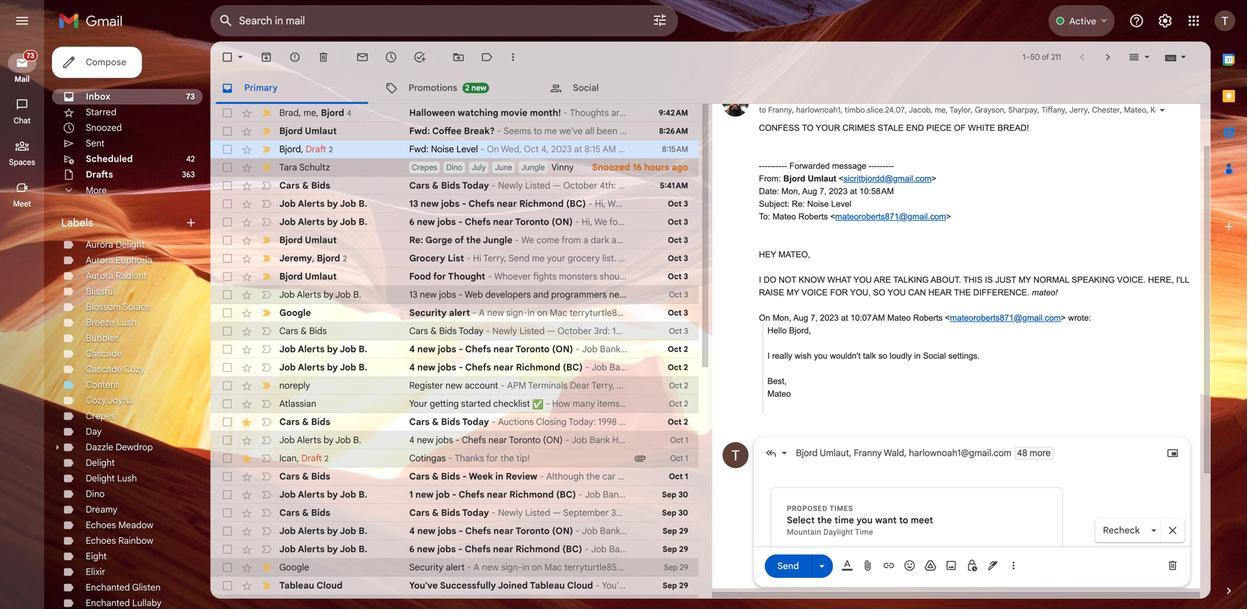 Task type: describe. For each thing, give the bounding box(es) containing it.
sep for 4 new jobs - chefs near toronto (on) -
[[663, 526, 677, 536]]

1 vertical spatial at
[[841, 313, 848, 323]]

1 vertical spatial my
[[787, 288, 799, 298]]

near down list.
[[609, 289, 628, 300]]

1 horizontal spatial you
[[888, 288, 906, 298]]

roberts inside ---------- forwarded message --------- from: bjord umlaut < sicritbjordd@gmail.com > date: mon, aug 7, 2023 at 10:58 am subject: re: noise level to: mateo roberts < mateoroberts871@gmail.com >
[[798, 212, 828, 222]]

23 row from the top
[[210, 504, 699, 522]]

grocery list - hi terry, send me your grocery list. thanks, jer
[[409, 253, 665, 264]]

bjord right type of response icon
[[796, 448, 818, 459]]

jobs for 7th not important "switch" from the bottom
[[436, 435, 453, 446]]

for
[[830, 288, 848, 298]]

at inside ---------- forwarded message --------- from: bjord umlaut < sicritbjordd@gmail.com > date: mon, aug 7, 2023 at 10:58 am subject: re: noise level to: mateo roberts < mateoroberts871@gmail.com >
[[850, 186, 857, 196]]

lush inside cozy joyful crepes day dazzle dewdrop delight delight lush dino dreamy echoes meadow echoes rainbow eight
[[117, 473, 137, 484]]

mateo down best,
[[768, 389, 791, 399]]

6 job alerts by job b. from the top
[[279, 435, 361, 446]]

sharpay
[[1008, 105, 1038, 115]]

recheck
[[1103, 525, 1140, 536]]

scheduled
[[86, 153, 133, 165]]

type of response image
[[765, 447, 778, 460]]

cars & bids today - for oct 2
[[409, 416, 498, 428]]

22 row from the top
[[210, 486, 699, 504]]

2 cascade from the top
[[86, 364, 122, 375]]

noreply
[[279, 380, 310, 391]]

sep for cars & bids today -
[[662, 508, 677, 518]]

archive image
[[260, 51, 273, 64]]

spaces heading
[[0, 157, 44, 168]]

1 echoes from the top
[[86, 520, 116, 531]]

movie
[[501, 107, 528, 119]]

9am
[[892, 580, 911, 592]]

11 not important switch from the top
[[260, 452, 273, 465]]

move to image
[[452, 51, 465, 64]]

chefs for 14th not important "switch" from the bottom
[[465, 216, 491, 228]]

important according to google magic. switch for bjord umlaut
[[260, 270, 273, 283]]

13 for 13 new jobs - chefs near richmond (bc) -
[[409, 198, 418, 209]]

(on) for sep 29
[[552, 526, 573, 537]]

today for oct 3
[[459, 325, 484, 337]]

solace
[[123, 301, 151, 313]]

oct 3 for re: gorge of the jungle -
[[668, 235, 688, 245]]

8 job alerts by job b. from the top
[[279, 526, 367, 537]]

insert files using drive image
[[924, 559, 937, 572]]

forwarded
[[789, 161, 830, 171]]

job
[[436, 489, 450, 500]]

near for fourth "row" from the bottom
[[493, 526, 514, 537]]

more
[[1030, 448, 1051, 459]]

aurora radiant link
[[86, 270, 147, 282]]

important according to google magic. switch for google
[[260, 307, 273, 320]]

9am – 11am button
[[793, 575, 1041, 598]]

more send options image
[[816, 560, 829, 573]]

1 horizontal spatial franny
[[854, 448, 882, 459]]

october
[[906, 554, 942, 565]]

important mainly because it was sent directly to you. switch
[[260, 234, 273, 247]]

richmond for 13 new jobs - chefs near richmond (bc)
[[519, 198, 564, 209]]

sep for 1 new job - chefs near richmond (bc) -
[[662, 490, 677, 500]]

Search in mail text field
[[239, 14, 616, 27]]

best, mateo
[[768, 376, 791, 399]]

eight
[[86, 551, 107, 562]]

3 for security alert -
[[684, 308, 688, 318]]

starred link
[[86, 107, 116, 118]]

29 for 6 new jobs - chefs near richmond (bc) -
[[679, 545, 688, 554]]

cascade link
[[86, 348, 122, 360]]

oct 3 for 6 new jobs - chefs near toronto (on) -
[[668, 217, 688, 227]]

15 row from the top
[[210, 359, 699, 377]]

6 for 6 new jobs - chefs near toronto (on) -
[[409, 216, 415, 228]]

cars & bids today - for oct 3
[[409, 325, 492, 337]]

4 new jobs - chefs near toronto (on) - for sep 29
[[409, 526, 582, 537]]

june
[[495, 163, 512, 172]]

joyful
[[108, 395, 133, 406]]

discard draft ‪(⌘⇧d)‬ image
[[1166, 559, 1179, 572]]

row containing bjord
[[210, 140, 699, 158]]

1 cascade from the top
[[86, 348, 122, 360]]

compose
[[86, 57, 126, 68]]

umlaut for fwd: coffee break? -
[[305, 125, 337, 137]]

jobs for 16th not important "switch"
[[437, 544, 456, 555]]

important according to google magic. switch for tara schultz
[[260, 161, 273, 174]]

2 inside bjord , draft 2
[[329, 145, 333, 154]]

cars & bids for 2
[[279, 416, 330, 428]]

thu, october 5
[[884, 554, 950, 565]]

1 aurora from the top
[[86, 239, 113, 250]]

bjord up tara
[[279, 143, 301, 155]]

speaking
[[1072, 275, 1115, 285]]

bjord right jeremy
[[317, 253, 340, 264]]

9 job alerts by job b. from the top
[[279, 544, 367, 555]]

chefs for 15th not important "switch" from the top
[[465, 526, 491, 537]]

from:
[[759, 174, 781, 184]]

you,
[[850, 288, 871, 298]]

blossom solace link
[[86, 301, 151, 313]]

dino link
[[86, 488, 105, 500]]

6 row from the top
[[210, 195, 699, 213]]

blissful
[[86, 286, 115, 297]]

getting
[[430, 398, 459, 410]]

sep for 6 new jobs - chefs near richmond (bc) -
[[663, 545, 677, 554]]

18 row from the top
[[210, 413, 699, 431]]

mark as unread image
[[356, 51, 369, 64]]

12 not important switch from the top
[[260, 470, 273, 483]]

crepes inside cozy joyful crepes day dazzle dewdrop delight delight lush dino dreamy echoes meadow echoes rainbow eight
[[86, 411, 115, 422]]

chefs for 16th not important "switch"
[[465, 544, 491, 555]]

radiant
[[116, 270, 147, 282]]

support image
[[1129, 13, 1145, 29]]

spell check toolbar
[[1096, 519, 1185, 542]]

13 row from the top
[[210, 322, 699, 340]]

bjord right brad
[[321, 107, 344, 118]]

0 vertical spatial 73
[[26, 51, 34, 60]]

re: inside ---------- forwarded message --------- from: bjord umlaut < sicritbjordd@gmail.com > date: mon, aug 7, 2023 at 10:58 am subject: re: noise level to: mateo roberts < mateoroberts871@gmail.com >
[[792, 199, 805, 209]]

of
[[954, 123, 966, 133]]

has attachment image
[[634, 452, 647, 465]]

to inside proposed times select the time you want to meet mountain daylight time
[[899, 515, 908, 526]]

sent
[[86, 138, 105, 149]]

10 not important switch from the top
[[260, 434, 273, 447]]

difference.
[[973, 288, 1030, 298]]

proposed
[[787, 505, 828, 513]]

alerts for 13th not important "switch" from the top of the main content containing primary
[[298, 489, 325, 500]]

1 vertical spatial 73
[[186, 92, 195, 102]]

1 horizontal spatial me
[[532, 253, 545, 264]]

jobs for 11th not important "switch" from the bottom of the main content containing primary
[[438, 344, 456, 355]]

jobs for 15th not important "switch" from the top
[[438, 526, 456, 537]]

recheck button
[[1096, 519, 1147, 542]]

cars & bids today - for sep 30
[[409, 507, 498, 519]]

toggle confidential mode image
[[966, 559, 979, 572]]

piece
[[926, 123, 952, 133]]

advanced search options image
[[647, 7, 673, 33]]

bjord down jeremy
[[279, 271, 303, 282]]

row containing tableau cloud
[[210, 577, 699, 595]]

labels heading
[[61, 216, 184, 229]]

sep 29 for you've successfully joined tableau cloud -
[[663, 581, 688, 591]]

oct 3 for food for thought -
[[668, 272, 688, 282]]

insert photo image
[[945, 559, 958, 572]]

0 vertical spatial to
[[759, 105, 766, 115]]

of for the
[[455, 234, 464, 246]]

cars & bids today - for 5:41 am
[[409, 180, 498, 191]]

google for oct
[[279, 307, 311, 319]]

15 not important switch from the top
[[260, 525, 273, 538]]

breeze lush link
[[86, 317, 136, 328]]

0 vertical spatial in
[[914, 351, 921, 361]]

bubbles link
[[86, 333, 119, 344]]

so
[[879, 351, 887, 361]]

sicritbjordd@gmail.com link
[[844, 174, 932, 184]]

4 inside brad , me , bjord 4
[[347, 108, 351, 118]]

delight inside the aurora delight aurora euphoria aurora radiant blissful blossom solace breeze lush bubbles cascade cascade cozy
[[116, 239, 145, 250]]

near for 14th "row" from the top
[[493, 344, 514, 355]]

alerts for 16th not important "switch"
[[298, 544, 325, 555]]

raise
[[759, 288, 784, 298]]

2 vertical spatial >
[[1061, 313, 1066, 323]]

hello
[[768, 326, 787, 336]]

content
[[86, 379, 119, 391]]

successfully
[[440, 580, 496, 591]]

security for oct 3
[[409, 307, 447, 319]]

30 for cars & bids today -
[[679, 508, 688, 518]]

you inside proposed times select the time you want to meet mountain daylight time
[[857, 515, 873, 526]]

fwd: noise level -
[[409, 144, 487, 155]]

6 new jobs - chefs near toronto (on) -
[[409, 216, 582, 228]]

bjord umlaut for re: gorge of the jungle
[[279, 234, 337, 246]]

oct 2 for cars & bids today -
[[668, 417, 688, 427]]

0 vertical spatial you
[[854, 275, 872, 285]]

cars & bids for 1
[[279, 471, 330, 482]]

1 vertical spatial oct 1
[[670, 454, 688, 463]]

meet
[[911, 515, 933, 526]]

i do not know what you are talking about. this is just my normal speaking voice. here, i'll raise my voice for you, so you can hear the difference.
[[759, 275, 1189, 298]]

mateoroberts871@gmail.com inside ---------- forwarded message --------- from: bjord umlaut < sicritbjordd@gmail.com > date: mon, aug 7, 2023 at 10:58 am subject: re: noise level to: mateo roberts < mateoroberts871@gmail.com >
[[835, 212, 946, 222]]

1 vertical spatial re:
[[409, 234, 423, 246]]

oct 3 for 13 new jobs - chefs near richmond (bc) -
[[668, 199, 688, 209]]

thought
[[448, 271, 485, 282]]

ago
[[672, 162, 688, 173]]

best,
[[768, 376, 787, 386]]

thanks
[[455, 453, 484, 464]]

delete image
[[317, 51, 330, 64]]

lullaby
[[132, 598, 162, 609]]

talking
[[893, 275, 929, 285]]

gorge
[[425, 234, 452, 246]]

2 inside row
[[341, 599, 345, 609]]

meet heading
[[0, 199, 44, 209]]

3 for re: gorge of the jungle -
[[684, 235, 688, 245]]

(bc) for 1 new job - chefs near richmond (bc)
[[556, 489, 576, 500]]

snoozed for snoozed 16 hours ago
[[592, 162, 630, 173]]

7, inside ---------- forwarded message --------- from: bjord umlaut < sicritbjordd@gmail.com > date: mon, aug 7, 2023 at 10:58 am subject: re: noise level to: mateo roberts < mateoroberts871@gmail.com >
[[820, 186, 827, 196]]

sep 30 for cars & bids today -
[[662, 508, 688, 518]]

draft for bjord
[[306, 143, 326, 155]]

6 for 6 new jobs - chefs near richmond (bc) -
[[409, 544, 415, 555]]

4 new jobs - chefs near toronto (on) - for oct 1
[[409, 435, 572, 446]]

fwd: coffee break? -
[[409, 125, 504, 137]]

mateo left show details image
[[1124, 105, 1147, 115]]

2 not important switch from the top
[[260, 197, 273, 210]]

0 vertical spatial <
[[839, 174, 844, 184]]

cozy inside the aurora delight aurora euphoria aurora radiant blissful blossom solace breeze lush bubbles cascade cascade cozy
[[124, 364, 145, 375]]

time
[[835, 515, 854, 526]]

older image
[[1102, 51, 1115, 64]]

1 horizontal spatial for
[[486, 453, 498, 464]]

jeremy
[[279, 253, 312, 264]]

1 vertical spatial delight
[[86, 457, 115, 469]]

near for 15th "row" from the top
[[493, 362, 514, 373]]

1 vertical spatial social
[[923, 351, 946, 361]]

0 horizontal spatial me
[[303, 107, 316, 118]]

show details image
[[1158, 106, 1166, 114]]

alerts for 11th not important "switch" from the bottom of the main content containing primary
[[298, 344, 325, 355]]

(on) for oct 2
[[552, 344, 573, 355]]

terry,
[[483, 253, 506, 264]]

talk
[[863, 351, 876, 361]]

delight lush link
[[86, 473, 137, 484]]

inbox link
[[86, 91, 110, 102]]

more options image
[[1010, 559, 1018, 572]]

2 vertical spatial delight
[[86, 473, 115, 484]]

richmond for 1 new job - chefs near richmond (bc)
[[509, 489, 554, 500]]

1 vertical spatial <
[[830, 212, 835, 222]]

0 horizontal spatial jungle
[[483, 234, 513, 246]]

4 new jobs - chefs near toronto (on) - for oct 2
[[409, 344, 582, 355]]

(bc) for 13 new jobs - chefs near richmond (bc)
[[566, 198, 586, 209]]

date:
[[759, 186, 779, 196]]

fri, sep 29, 2023, 9:12 am element
[[664, 598, 688, 609]]

grocery
[[568, 253, 600, 264]]

sep for security alert -
[[664, 563, 678, 573]]

8 row from the top
[[210, 231, 699, 249]]

near for 19th "row" from the top of the main content containing primary
[[488, 435, 507, 446]]

snoozed 16 hours ago
[[592, 162, 688, 173]]

level inside ---------- forwarded message --------- from: bjord umlaut < sicritbjordd@gmail.com > date: mon, aug 7, 2023 at 10:58 am subject: re: noise level to: mateo roberts < mateoroberts871@gmail.com >
[[831, 199, 852, 209]]

row containing noreply
[[210, 377, 699, 395]]

5:41 am
[[660, 181, 688, 191]]

1 for 4 new jobs - chefs near toronto (on) -
[[685, 436, 688, 445]]

new inside 13 new jobs - web developers and programmers  near toronto (on) link
[[420, 289, 437, 300]]

toronto for oct 2
[[516, 344, 550, 355]]

1 horizontal spatial jungle
[[521, 163, 545, 172]]

time
[[855, 528, 873, 537]]

mateo down can
[[887, 313, 911, 323]]

0 vertical spatial my
[[1019, 275, 1031, 285]]

watching
[[458, 107, 498, 119]]

important according to google magic. switch for noreply
[[260, 379, 273, 392]]

oct 3 for security alert -
[[668, 308, 688, 318]]

and
[[533, 289, 549, 300]]

times
[[830, 505, 853, 513]]

richmond for 6 new jobs - chefs near richmond (bc)
[[516, 544, 560, 555]]

enchanted for enchanted lullaby
[[86, 598, 130, 609]]

halloween watching movie month! -
[[409, 107, 570, 119]]

13 for 13 new jobs - web developers and programmers  near toronto (on)
[[409, 289, 418, 300]]

noise inside ---------- forwarded message --------- from: bjord umlaut < sicritbjordd@gmail.com > date: mon, aug 7, 2023 at 10:58 am subject: re: noise level to: mateo roberts < mateoroberts871@gmail.com >
[[807, 199, 829, 209]]

started
[[461, 398, 491, 410]]

level inside "row"
[[456, 144, 478, 155]]

wald
[[884, 448, 904, 459]]

bjord down brad
[[279, 125, 303, 137]]

bread!
[[998, 123, 1029, 133]]

7 not important switch from the top
[[260, 361, 273, 374]]

✅ image
[[532, 399, 543, 410]]

11 row from the top
[[210, 286, 699, 304]]

noise inside "row"
[[431, 144, 454, 155]]

gmail image
[[58, 8, 129, 34]]

2 horizontal spatial <
[[945, 313, 950, 323]]

hey mateo,
[[759, 250, 810, 260]]

taylor
[[950, 105, 971, 115]]

1 tableau from the left
[[279, 580, 314, 591]]

alerts for 15th not important "switch" from the top
[[298, 526, 325, 537]]

3 job alerts by job b. from the top
[[279, 289, 361, 300]]

today for oct 2
[[462, 416, 489, 428]]

search in mail image
[[214, 9, 238, 32]]

2 horizontal spatial me
[[935, 105, 946, 115]]

hello bjord,
[[768, 326, 811, 336]]

13 new jobs - web developers and programmers  near toronto (on)
[[409, 289, 684, 300]]

to franny , harlownoah1 , timbo.slice.24.07 , jacob , me , taylor , grayson , sharpay , tiffany , jerry , chester , mateo , kendall
[[759, 105, 1176, 115]]

3 aurora from the top
[[86, 270, 113, 282]]

0 horizontal spatial mateoroberts871@gmail.com link
[[835, 212, 946, 222]]

thu,
[[884, 554, 903, 565]]

insert emoji ‪(⌘⇧2)‬ image
[[903, 559, 916, 572]]

6 not important switch from the top
[[260, 343, 273, 356]]

0 vertical spatial >
[[932, 174, 937, 184]]

5 not important switch from the top
[[260, 325, 273, 338]]

the for select
[[817, 515, 832, 526]]

social inside social tab
[[573, 82, 599, 94]]

more button
[[52, 183, 203, 198]]

chefs for 13th not important "switch" from the top of the main content containing primary
[[459, 489, 485, 500]]

row containing brad
[[210, 104, 699, 122]]

food
[[409, 271, 431, 282]]

toronto inside 13 new jobs - web developers and programmers  near toronto (on) link
[[630, 289, 661, 300]]

1 vertical spatial aug
[[793, 313, 808, 323]]



Task type: vqa. For each thing, say whether or not it's contained in the screenshot.


Task type: locate. For each thing, give the bounding box(es) containing it.
1 vertical spatial mateoroberts871@gmail.com link
[[950, 313, 1061, 323]]

draft up schultz
[[306, 143, 326, 155]]

1 enchanted from the top
[[86, 582, 130, 593]]

2 sep 30 from the top
[[662, 508, 688, 518]]

2 bjord umlaut from the top
[[279, 234, 337, 246]]

10:07 am
[[851, 313, 885, 323]]

cotingas
[[409, 453, 446, 464]]

5 row from the top
[[210, 177, 699, 195]]

3 not important switch from the top
[[260, 216, 273, 229]]

0 horizontal spatial <
[[830, 212, 835, 222]]

mateo!
[[1032, 288, 1058, 298]]

the for of
[[466, 234, 481, 246]]

27 row from the top
[[210, 577, 699, 595]]

chefs up re: gorge of the jungle -
[[465, 216, 491, 228]]

0 vertical spatial lush
[[117, 317, 136, 328]]

toronto down 13 new jobs - chefs near richmond (bc) -
[[515, 216, 549, 228]]

13 not important switch from the top
[[260, 488, 273, 501]]

alert for oct
[[449, 307, 470, 319]]

snoozed for snoozed link
[[86, 122, 122, 133]]

aug up bjord,
[[793, 313, 808, 323]]

row
[[210, 104, 699, 122], [210, 122, 699, 140], [210, 140, 699, 158], [210, 158, 699, 177], [210, 177, 699, 195], [210, 195, 699, 213], [210, 213, 699, 231], [210, 231, 699, 249], [210, 249, 699, 268], [210, 268, 699, 286], [210, 286, 699, 304], [210, 304, 699, 322], [210, 322, 699, 340], [210, 340, 699, 359], [210, 359, 699, 377], [210, 377, 699, 395], [210, 395, 699, 413], [210, 413, 699, 431], [210, 431, 699, 450], [210, 450, 699, 468], [210, 468, 699, 486], [210, 486, 699, 504], [210, 504, 699, 522], [210, 522, 699, 540], [210, 540, 699, 559], [210, 559, 699, 577], [210, 577, 699, 595]]

0 vertical spatial for
[[433, 271, 446, 282]]

rainbow
[[118, 535, 153, 547]]

1 4 new jobs - chefs near toronto (on) - from the top
[[409, 344, 582, 355]]

chefs for 7th not important "switch" from the bottom
[[462, 435, 486, 446]]

1 vertical spatial noise
[[807, 199, 829, 209]]

to up confess at the top right of the page
[[759, 105, 766, 115]]

9 not important switch from the top
[[260, 416, 273, 429]]

1 for cotingas - thanks for the tip!
[[685, 454, 688, 463]]

so
[[873, 288, 885, 298]]

harlownoah1@gmail.com
[[909, 448, 1012, 459]]

wish
[[795, 351, 812, 361]]

1 horizontal spatial to
[[899, 515, 908, 526]]

row containing tara schultz
[[210, 158, 699, 177]]

1 job alerts by job b. from the top
[[279, 198, 367, 209]]

4 new jobs - chefs near toronto (on) - up the 4 new jobs - chefs near richmond (bc) -
[[409, 344, 582, 355]]

2 echoes from the top
[[86, 535, 116, 547]]

bjord , draft 2
[[279, 143, 333, 155]]

4 row from the top
[[210, 158, 699, 177]]

1 6 from the top
[[409, 216, 415, 228]]

toronto for oct 1
[[509, 435, 541, 446]]

4 new jobs - chefs near toronto (on) - up 6 new jobs - chefs near richmond (bc) -
[[409, 526, 582, 537]]

0 horizontal spatial my
[[787, 288, 799, 298]]

noise
[[431, 144, 454, 155], [807, 199, 829, 209]]

chefs up thanks
[[462, 435, 486, 446]]

0 horizontal spatial you
[[814, 351, 828, 361]]

cozy inside cozy joyful crepes day dazzle dewdrop delight delight lush dino dreamy echoes meadow echoes rainbow eight
[[86, 395, 106, 406]]

17 row from the top
[[210, 395, 699, 413]]

sep 29 for security alert -
[[664, 563, 688, 573]]

1 horizontal spatial mateoroberts871@gmail.com link
[[950, 313, 1061, 323]]

0 vertical spatial mon,
[[782, 186, 800, 196]]

oct 1 for -
[[669, 472, 688, 482]]

re: up grocery at the left of the page
[[409, 234, 423, 246]]

chefs up the 4 new jobs - chefs near richmond (bc) -
[[465, 344, 491, 355]]

aurora down aurora delight link on the top of the page
[[86, 255, 113, 266]]

primary tab
[[210, 73, 374, 104]]

(bc) for 4 new jobs - chefs near richmond (bc)
[[563, 362, 583, 373]]

7 row from the top
[[210, 213, 699, 231]]

16 not important switch from the top
[[260, 543, 273, 556]]

13 new jobs - web developers and programmers  near toronto (on) link
[[409, 288, 684, 301]]

fwd: for fwd: noise level -
[[409, 144, 429, 155]]

None checkbox
[[221, 125, 234, 138], [221, 143, 234, 156], [221, 561, 234, 574], [221, 125, 234, 138], [221, 143, 234, 156], [221, 561, 234, 574]]

row containing ican
[[210, 450, 699, 468]]

echoes down dreamy link
[[86, 520, 116, 531]]

dino
[[446, 163, 463, 172], [86, 488, 105, 500]]

cars & bids for 3
[[279, 325, 327, 337]]

0 horizontal spatial franny
[[768, 105, 792, 115]]

level
[[456, 144, 478, 155], [831, 199, 852, 209]]

(bc) for 6 new jobs - chefs near richmond (bc)
[[562, 544, 582, 555]]

the up daylight on the right
[[817, 515, 832, 526]]

can
[[908, 288, 926, 298]]

1 vertical spatial you
[[857, 515, 873, 526]]

1 vertical spatial sep 30
[[662, 508, 688, 518]]

2 cars & bids from the top
[[279, 325, 327, 337]]

today down "july"
[[462, 180, 489, 191]]

0 vertical spatial aurora
[[86, 239, 113, 250]]

0 vertical spatial crepes
[[412, 163, 437, 172]]

tableau
[[279, 580, 314, 591], [530, 580, 565, 591]]

main content containing primary
[[210, 41, 1247, 609]]

sep 30
[[662, 490, 688, 500], [662, 508, 688, 518]]

13 down food
[[409, 289, 418, 300]]

glisten
[[132, 582, 161, 593]]

add to tasks image
[[413, 51, 426, 64]]

brad , me , bjord 4
[[279, 107, 351, 118]]

1 horizontal spatial snoozed
[[592, 162, 630, 173]]

0 horizontal spatial dino
[[86, 488, 105, 500]]

bjord umlaut up bjord , draft 2
[[279, 125, 337, 137]]

jungle left 'vinny'
[[521, 163, 545, 172]]

near for third "row" from the bottom of the main content containing primary
[[493, 544, 513, 555]]

security for sep 29
[[409, 562, 443, 573]]

level down fwd: coffee break? -
[[456, 144, 478, 155]]

google up 'tableau cloud'
[[279, 562, 309, 573]]

None checkbox
[[221, 51, 234, 64], [221, 107, 234, 120], [221, 579, 234, 592], [221, 598, 234, 609], [221, 51, 234, 64], [221, 107, 234, 120], [221, 579, 234, 592], [221, 598, 234, 609]]

crimes
[[843, 123, 875, 133]]

sep 30 for 1 new job - chefs near richmond (bc) -
[[662, 490, 688, 500]]

mon, inside ---------- forwarded message --------- from: bjord umlaut < sicritbjordd@gmail.com > date: mon, aug 7, 2023 at 10:58 am subject: re: noise level to: mateo roberts < mateoroberts871@gmail.com >
[[782, 186, 800, 196]]

sep 29 for 6 new jobs - chefs near richmond (bc) -
[[663, 545, 688, 554]]

the up "hi"
[[466, 234, 481, 246]]

richmond for 4 new jobs - chefs near richmond (bc)
[[516, 362, 560, 373]]

send inside "row"
[[508, 253, 530, 264]]

2 inside jeremy , bjord 2
[[343, 254, 347, 264]]

Search in mail search field
[[210, 5, 678, 36]]

umlaut up times
[[820, 448, 849, 459]]

0 vertical spatial aug
[[802, 186, 817, 196]]

2 important according to google magic. switch from the top
[[260, 252, 273, 265]]

1 vertical spatial fwd:
[[409, 144, 429, 155]]

2 row from the top
[[210, 122, 699, 140]]

2023 down message
[[829, 186, 848, 196]]

b.
[[359, 198, 367, 209], [359, 216, 367, 228], [353, 289, 361, 300], [359, 344, 367, 355], [359, 362, 367, 373], [353, 435, 361, 446], [359, 489, 367, 500], [359, 526, 367, 537], [359, 544, 367, 555]]

cars & bids today - down web
[[409, 325, 492, 337]]

mateo,
[[779, 250, 810, 260]]

1 vertical spatial snoozed
[[592, 162, 630, 173]]

4 cars & bids today - from the top
[[409, 507, 498, 519]]

1 security alert - from the top
[[409, 307, 479, 319]]

i left really in the bottom of the page
[[768, 351, 770, 361]]

wouldn't
[[830, 351, 861, 361]]

0 horizontal spatial level
[[456, 144, 478, 155]]

dazzle
[[86, 442, 113, 453]]

1 fwd: from the top
[[409, 125, 430, 137]]

oct 1 for (on)
[[670, 436, 688, 445]]

oct 2 for 4 new jobs - chefs near toronto (on) -
[[668, 345, 688, 354]]

chefs down the cars & bids - week in review -
[[459, 489, 485, 500]]

0 horizontal spatial for
[[433, 271, 446, 282]]

today down web
[[459, 325, 484, 337]]

1 vertical spatial in
[[495, 471, 503, 482]]

0 vertical spatial security
[[409, 307, 447, 319]]

mateoroberts871@gmail.com link down difference.
[[950, 313, 1061, 323]]

toronto for sep 29
[[516, 526, 550, 537]]

developers
[[485, 289, 531, 300]]

for right food
[[433, 271, 446, 282]]

echoes rainbow link
[[86, 535, 153, 547]]

0 vertical spatial cozy
[[124, 364, 145, 375]]

1 13 from the top
[[409, 198, 418, 209]]

7, down forwarded at the top right of the page
[[820, 186, 827, 196]]

dino inside main content
[[446, 163, 463, 172]]

language image
[[1147, 524, 1160, 537]]

enchanted down elixir link
[[86, 582, 130, 593]]

20 row from the top
[[210, 450, 699, 468]]

of for 211
[[1042, 52, 1049, 62]]

0 vertical spatial roberts
[[798, 212, 828, 222]]

dino inside cozy joyful crepes day dazzle dewdrop delight delight lush dino dreamy echoes meadow echoes rainbow eight
[[86, 488, 105, 500]]

security up "you've"
[[409, 562, 443, 573]]

1 sep 30 from the top
[[662, 490, 688, 500]]

toggle split pane mode image
[[1128, 51, 1141, 64]]

0 horizontal spatial re:
[[409, 234, 423, 246]]

1 vertical spatial security
[[409, 562, 443, 573]]

8 not important switch from the top
[[260, 398, 273, 411]]

blossom
[[86, 301, 121, 313]]

tara schultz
[[279, 162, 330, 173]]

1 cars & bids from the top
[[279, 180, 330, 191]]

roberts down can
[[913, 313, 943, 323]]

0 vertical spatial alert
[[449, 307, 470, 319]]

tab list
[[1211, 42, 1247, 563], [210, 73, 1211, 104]]

3 for food for thought -
[[684, 272, 688, 282]]

sep for you've successfully joined tableau cloud -
[[663, 581, 677, 591]]

hi
[[473, 253, 481, 264]]

6 up "you've"
[[409, 544, 415, 555]]

bjord umlaut for fwd: coffee break?
[[279, 125, 337, 137]]

0 vertical spatial draft
[[306, 143, 326, 155]]

google
[[279, 307, 311, 319], [279, 562, 309, 573]]

1 horizontal spatial re:
[[792, 199, 805, 209]]

1 vertical spatial 2023
[[820, 313, 839, 323]]

insert link ‪(⌘k)‬ image
[[882, 559, 895, 572]]

0 vertical spatial google
[[279, 307, 311, 319]]

1 cloud from the left
[[317, 580, 343, 591]]

today
[[462, 180, 489, 191], [459, 325, 484, 337], [462, 416, 489, 428], [462, 507, 489, 519]]

me left your
[[532, 253, 545, 264]]

i'll
[[1176, 275, 1189, 285]]

29 for 4 new jobs - chefs near toronto (on) -
[[679, 526, 688, 536]]

jungle down 6 new jobs - chefs near toronto (on) -
[[483, 234, 513, 246]]

cascade down bubbles in the bottom of the page
[[86, 348, 122, 360]]

my
[[1019, 275, 1031, 285], [787, 288, 799, 298]]

1 vertical spatial dino
[[86, 488, 105, 500]]

13 up grocery at the left of the page
[[409, 198, 418, 209]]

just
[[995, 275, 1016, 285]]

enchanted lullaby link
[[86, 598, 162, 609]]

i for i do not know what you are talking about. this is just my normal speaking voice. here, i'll raise my voice for you, so you can hear the difference.
[[759, 275, 761, 285]]

main menu image
[[14, 13, 30, 29]]

web
[[465, 289, 483, 300]]

0 horizontal spatial to
[[759, 105, 766, 115]]

is
[[985, 275, 993, 285]]

the inside proposed times select the time you want to meet mountain daylight time
[[817, 515, 832, 526]]

1 vertical spatial 6
[[409, 544, 415, 555]]

mail heading
[[0, 74, 44, 84]]

2 vertical spatial aurora
[[86, 270, 113, 282]]

0 horizontal spatial mateoroberts871@gmail.com
[[835, 212, 946, 222]]

1 vertical spatial lush
[[117, 473, 137, 484]]

draft
[[306, 143, 326, 155], [301, 453, 322, 464]]

account
[[465, 380, 498, 391]]

richmond down review
[[509, 489, 554, 500]]

3 for cars & bids today -
[[684, 326, 688, 336]]

enchanted glisten
[[86, 582, 161, 593]]

1 bjord umlaut from the top
[[279, 125, 337, 137]]

hours
[[644, 162, 669, 173]]

near
[[497, 198, 517, 209], [493, 216, 513, 228], [609, 289, 628, 300], [493, 344, 514, 355], [493, 362, 514, 373], [488, 435, 507, 446], [487, 489, 507, 500], [493, 526, 514, 537], [493, 544, 513, 555]]

2 inside the ican , draft 2
[[324, 454, 329, 464]]

1 vertical spatial you
[[888, 288, 906, 298]]

new inside promotions, 2 new messages, tab
[[471, 83, 486, 93]]

the left the tip!
[[500, 453, 514, 464]]

2 security alert - from the top
[[409, 562, 474, 573]]

1 vertical spatial draft
[[301, 453, 322, 464]]

2 tableau from the left
[[530, 580, 565, 591]]

job alerts by job b.
[[279, 198, 367, 209], [279, 216, 367, 228], [279, 289, 361, 300], [279, 344, 367, 355], [279, 362, 367, 373], [279, 435, 361, 446], [279, 489, 367, 500], [279, 526, 367, 537], [279, 544, 367, 555]]

12 row from the top
[[210, 304, 699, 322]]

in up 1 new job - chefs near richmond (bc) -
[[495, 471, 503, 482]]

0 horizontal spatial in
[[495, 471, 503, 482]]

umlaut for food for thought -
[[305, 271, 337, 282]]

navigation containing mail
[[0, 42, 45, 609]]

2 row
[[210, 595, 699, 609]]

1 vertical spatial >
[[946, 212, 951, 222]]

level down message
[[831, 199, 852, 209]]

3 cars & bids today - from the top
[[409, 416, 498, 428]]

today for 5:41 am
[[462, 180, 489, 191]]

snooze image
[[385, 51, 398, 64]]

0 vertical spatial mateoroberts871@gmail.com
[[835, 212, 946, 222]]

near for 7th "row" from the top
[[493, 216, 513, 228]]

in right loudly
[[914, 351, 921, 361]]

at left 10:07 am
[[841, 313, 848, 323]]

-
[[563, 107, 568, 119], [497, 125, 501, 137], [480, 144, 485, 155], [759, 161, 762, 171], [762, 161, 765, 171], [765, 161, 767, 171], [767, 161, 770, 171], [770, 161, 773, 171], [773, 161, 776, 171], [776, 161, 779, 171], [779, 161, 782, 171], [782, 161, 784, 171], [784, 161, 787, 171], [869, 161, 872, 171], [872, 161, 874, 171], [874, 161, 877, 171], [877, 161, 880, 171], [880, 161, 883, 171], [883, 161, 886, 171], [886, 161, 889, 171], [889, 161, 891, 171], [891, 161, 894, 171], [492, 180, 496, 191], [462, 198, 466, 209], [588, 198, 593, 209], [458, 216, 463, 228], [575, 216, 579, 228], [515, 234, 519, 246], [466, 253, 471, 264], [488, 271, 492, 282], [459, 289, 463, 300], [472, 307, 477, 319], [486, 325, 490, 337], [459, 344, 463, 355], [576, 344, 580, 355], [459, 362, 463, 373], [585, 362, 589, 373], [501, 380, 505, 391], [543, 398, 552, 410], [492, 416, 496, 428], [456, 435, 460, 446], [565, 435, 569, 446], [448, 453, 452, 464], [463, 471, 467, 482], [540, 471, 544, 482], [452, 489, 456, 500], [578, 489, 583, 500], [492, 507, 496, 519], [459, 526, 463, 537], [576, 526, 580, 537], [458, 544, 463, 555], [585, 544, 589, 555], [467, 562, 471, 573], [595, 580, 600, 591]]

cozy up crepes link at the bottom of page
[[86, 395, 106, 406]]

security alert - for sep 29
[[409, 562, 474, 573]]

1 horizontal spatial 73
[[186, 92, 195, 102]]

cars & bids today - down 'getting' in the left of the page
[[409, 416, 498, 428]]

oct 2 for register new account -
[[669, 381, 688, 391]]

settings.
[[948, 351, 980, 361]]

lush inside the aurora delight aurora euphoria aurora radiant blissful blossom solace breeze lush bubbles cascade cascade cozy
[[117, 317, 136, 328]]

aug down forwarded at the top right of the page
[[802, 186, 817, 196]]

1 horizontal spatial cloud
[[567, 580, 593, 591]]

your
[[409, 398, 427, 410]]

2 cars & bids today - from the top
[[409, 325, 492, 337]]

snoozed inside "row"
[[592, 162, 630, 173]]

bjord up jeremy
[[279, 234, 303, 246]]

1 horizontal spatial you
[[857, 515, 873, 526]]

10 row from the top
[[210, 268, 699, 286]]

1 vertical spatial echoes
[[86, 535, 116, 547]]

security alert - up "you've"
[[409, 562, 474, 573]]

4 not important switch from the top
[[260, 288, 273, 301]]

send left more send options image in the bottom right of the page
[[777, 560, 799, 572]]

3 for grocery list - hi terry, send me your grocery list. thanks, jer
[[684, 254, 688, 263]]

labels image
[[481, 51, 494, 64]]

aurora up blissful
[[86, 270, 113, 282]]

0 vertical spatial fwd:
[[409, 125, 430, 137]]

roberts up mateo,
[[798, 212, 828, 222]]

social tab
[[539, 73, 703, 104]]

1 vertical spatial 4 new jobs - chefs near toronto (on) -
[[409, 435, 572, 446]]

not important switch
[[260, 179, 273, 192], [260, 197, 273, 210], [260, 216, 273, 229], [260, 288, 273, 301], [260, 325, 273, 338], [260, 343, 273, 356], [260, 361, 273, 374], [260, 398, 273, 411], [260, 416, 273, 429], [260, 434, 273, 447], [260, 452, 273, 465], [260, 470, 273, 483], [260, 488, 273, 501], [260, 507, 273, 520], [260, 525, 273, 538], [260, 543, 273, 556]]

alert up successfully
[[446, 562, 465, 573]]

1 vertical spatial the
[[500, 453, 514, 464]]

oct 3
[[668, 199, 688, 209], [668, 217, 688, 227], [668, 235, 688, 245], [668, 254, 688, 263], [668, 272, 688, 282], [669, 290, 688, 300], [668, 308, 688, 318], [669, 326, 688, 336]]

3 for 13 new jobs - chefs near richmond (bc) -
[[684, 199, 688, 209]]

franny left wald
[[854, 448, 882, 459]]

know
[[799, 275, 825, 285]]

9 row from the top
[[210, 249, 699, 268]]

2 13 from the top
[[409, 289, 418, 300]]

security alert - for oct 3
[[409, 307, 479, 319]]

snoozed down starred
[[86, 122, 122, 133]]

important according to google magic. switch
[[260, 161, 273, 174], [260, 252, 273, 265], [260, 270, 273, 283], [260, 307, 273, 320], [260, 379, 273, 392]]

dino down the fwd: noise level -
[[446, 163, 463, 172]]

umlaut down jeremy , bjord 2
[[305, 271, 337, 282]]

navigation
[[0, 42, 45, 609]]

are
[[874, 275, 891, 285]]

enchanted
[[86, 582, 130, 593], [86, 598, 130, 609]]

mon,
[[782, 186, 800, 196], [773, 313, 791, 323]]

1 security from the top
[[409, 307, 447, 319]]

2 aurora from the top
[[86, 255, 113, 266]]

4 important according to google magic. switch from the top
[[260, 307, 273, 320]]

0 horizontal spatial snoozed
[[86, 122, 122, 133]]

row containing atlassian
[[210, 395, 699, 413]]

1 vertical spatial aurora
[[86, 255, 113, 266]]

report spam image
[[288, 51, 301, 64]]

3 cars & bids from the top
[[279, 416, 330, 428]]

oct 2 for 4 new jobs - chefs near richmond (bc) -
[[668, 363, 688, 373]]

for
[[433, 271, 446, 282], [486, 453, 498, 464]]

insert signature image
[[986, 559, 999, 572]]

lush
[[117, 317, 136, 328], [117, 473, 137, 484]]

row containing jeremy
[[210, 249, 699, 268]]

snoozed link
[[86, 122, 122, 133]]

cozy joyful link
[[86, 395, 133, 406]]

draft for ican
[[301, 453, 322, 464]]

toronto up the tip!
[[509, 435, 541, 446]]

richmond up ✅ image
[[516, 362, 560, 373]]

chefs for 7th not important "switch" from the top of the main content containing primary
[[465, 362, 491, 373]]

1 horizontal spatial in
[[914, 351, 921, 361]]

–
[[913, 580, 919, 592]]

1 for cars & bids - week in review -
[[685, 472, 688, 482]]

2 vertical spatial bjord umlaut
[[279, 271, 337, 282]]

1 horizontal spatial >
[[946, 212, 951, 222]]

1 horizontal spatial noise
[[807, 199, 829, 209]]

mateo inside ---------- forwarded message --------- from: bjord umlaut < sicritbjordd@gmail.com > date: mon, aug 7, 2023 at 10:58 am subject: re: noise level to: mateo roberts < mateoroberts871@gmail.com >
[[773, 212, 796, 222]]

2 6 from the top
[[409, 544, 415, 555]]

bids
[[311, 180, 330, 191], [441, 180, 460, 191], [309, 325, 327, 337], [439, 325, 457, 337], [311, 416, 330, 428], [441, 416, 460, 428], [311, 471, 330, 482], [441, 471, 460, 482], [311, 507, 330, 519], [441, 507, 460, 519]]

2 4 new jobs - chefs near toronto (on) - from the top
[[409, 435, 572, 446]]

2 vertical spatial <
[[945, 313, 950, 323]]

1 horizontal spatial mateoroberts871@gmail.com
[[950, 313, 1061, 323]]

jobs for 7th not important "switch" from the top of the main content containing primary
[[438, 362, 456, 373]]

umlaut inside ---------- forwarded message --------- from: bjord umlaut < sicritbjordd@gmail.com > date: mon, aug 7, 2023 at 10:58 am subject: re: noise level to: mateo roberts < mateoroberts871@gmail.com >
[[808, 174, 836, 184]]

29 for security alert -
[[680, 563, 688, 573]]

2 job alerts by job b. from the top
[[279, 216, 367, 228]]

0 vertical spatial 2023
[[829, 186, 848, 196]]

1 vertical spatial mon,
[[773, 313, 791, 323]]

2 vertical spatial the
[[817, 515, 832, 526]]

cozy
[[124, 364, 145, 375], [86, 395, 106, 406]]

my right the just at top
[[1019, 275, 1031, 285]]

more image
[[507, 51, 520, 64]]

7 job alerts by job b. from the top
[[279, 489, 367, 500]]

30 for 1 new job - chefs near richmond (bc) -
[[679, 490, 688, 500]]

1 horizontal spatial tableau
[[530, 580, 565, 591]]

tab list right 'i'll' at the top
[[1211, 42, 1247, 563]]

1 30 from the top
[[679, 490, 688, 500]]

main content
[[210, 41, 1247, 609]]

today down started
[[462, 416, 489, 428]]

tab list containing primary
[[210, 73, 1211, 104]]

1 row from the top
[[210, 104, 699, 122]]

1 vertical spatial bjord umlaut
[[279, 234, 337, 246]]

sep 29 for 4 new jobs - chefs near toronto (on) -
[[663, 526, 688, 536]]

13 inside 13 new jobs - web developers and programmers  near toronto (on) link
[[409, 289, 418, 300]]

24 row from the top
[[210, 522, 699, 540]]

re: right subject:
[[792, 199, 805, 209]]

cars
[[279, 180, 300, 191], [409, 180, 430, 191], [279, 325, 298, 337], [409, 325, 428, 337], [279, 416, 300, 428], [409, 416, 430, 428], [279, 471, 300, 482], [409, 471, 430, 482], [279, 507, 300, 519], [409, 507, 430, 519]]

3 row from the top
[[210, 140, 699, 158]]

crepes down the fwd: noise level -
[[412, 163, 437, 172]]

week
[[469, 471, 493, 482]]

in inside "row"
[[495, 471, 503, 482]]

i for i really wish you wouldn't talk so loudly in social settings.
[[768, 351, 770, 361]]

> down piece at the top right of page
[[932, 174, 937, 184]]

alert for sep
[[446, 562, 465, 573]]

mountain
[[787, 528, 821, 537]]

cascade down the cascade link
[[86, 364, 122, 375]]

near for sixth "row" from the bottom
[[487, 489, 507, 500]]

select input tool image
[[1180, 52, 1187, 62]]

7,
[[820, 186, 827, 196], [811, 313, 818, 323]]

5 important according to google magic. switch from the top
[[260, 379, 273, 392]]

4 new jobs - chefs near toronto (on) - up thanks
[[409, 435, 572, 446]]

sicritbjordd@gmail.com
[[844, 174, 932, 184]]

14 not important switch from the top
[[260, 507, 273, 520]]

0 vertical spatial 4 new jobs - chefs near toronto (on) -
[[409, 344, 582, 355]]

5 job alerts by job b. from the top
[[279, 362, 367, 373]]

1 horizontal spatial i
[[768, 351, 770, 361]]

0 vertical spatial send
[[508, 253, 530, 264]]

oct 3 for grocery list - hi terry, send me your grocery list. thanks, jer
[[668, 254, 688, 263]]

bjord down forwarded at the top right of the page
[[783, 174, 805, 184]]

programmers
[[551, 289, 607, 300]]

echoes up eight
[[86, 535, 116, 547]]

14 row from the top
[[210, 340, 699, 359]]

2 30 from the top
[[679, 508, 688, 518]]

<
[[839, 174, 844, 184], [830, 212, 835, 222], [945, 313, 950, 323]]

elixir link
[[86, 566, 105, 578]]

1 vertical spatial mateoroberts871@gmail.com
[[950, 313, 1061, 323]]

cars & bids for 30
[[279, 507, 330, 519]]

compose button
[[52, 47, 142, 78]]

4 job alerts by job b. from the top
[[279, 344, 367, 355]]

subject:
[[759, 199, 790, 209]]

toronto up the 4 new jobs - chefs near richmond (bc) -
[[516, 344, 550, 355]]

alert
[[449, 307, 470, 319], [446, 562, 465, 573]]

mateoroberts871@gmail.com
[[835, 212, 946, 222], [950, 313, 1061, 323]]

what
[[827, 275, 851, 285]]

promotions, 2 new messages, tab
[[375, 73, 539, 104]]

cascade
[[86, 348, 122, 360], [86, 364, 122, 375]]

me up piece at the top right of page
[[935, 105, 946, 115]]

attach files image
[[862, 559, 875, 572]]

want
[[875, 515, 897, 526]]

2 fwd: from the top
[[409, 144, 429, 155]]

proposed times select the time you want to meet mountain daylight time
[[787, 505, 933, 537]]

2 enchanted from the top
[[86, 598, 130, 609]]

delight down delight link
[[86, 473, 115, 484]]

0 horizontal spatial 73
[[26, 51, 34, 60]]

25 row from the top
[[210, 540, 699, 559]]

enchanted down enchanted glisten link
[[86, 598, 130, 609]]

3 bjord umlaut from the top
[[279, 271, 337, 282]]

2 google from the top
[[279, 562, 309, 573]]

21 row from the top
[[210, 468, 699, 486]]

2 security from the top
[[409, 562, 443, 573]]

1 vertical spatial level
[[831, 199, 852, 209]]

1 vertical spatial for
[[486, 453, 498, 464]]

0 horizontal spatial at
[[841, 313, 848, 323]]

alerts for 7th not important "switch" from the bottom
[[297, 435, 321, 446]]

0 vertical spatial bjord umlaut
[[279, 125, 337, 137]]

chefs up 'account'
[[465, 362, 491, 373]]

bjord inside ---------- forwarded message --------- from: bjord umlaut < sicritbjordd@gmail.com > date: mon, aug 7, 2023 at 10:58 am subject: re: noise level to: mateo roberts < mateoroberts871@gmail.com >
[[783, 174, 805, 184]]

0 horizontal spatial cozy
[[86, 395, 106, 406]]

16 row from the top
[[210, 377, 699, 395]]

1 vertical spatial 7,
[[811, 313, 818, 323]]

0 vertical spatial social
[[573, 82, 599, 94]]

1 new job - chefs near richmond (bc) -
[[409, 489, 585, 500]]

dino up dreamy
[[86, 488, 105, 500]]

0 vertical spatial 13
[[409, 198, 418, 209]]

list
[[448, 253, 464, 264]]

26 row from the top
[[210, 559, 699, 577]]

you right so
[[888, 288, 906, 298]]

alerts for 13th not important "switch" from the bottom
[[297, 289, 321, 300]]

umlaut for re: gorge of the jungle -
[[305, 234, 337, 246]]

security down food
[[409, 307, 447, 319]]

mail
[[15, 74, 30, 84]]

alerts for 7th not important "switch" from the top of the main content containing primary
[[298, 362, 325, 373]]

1 cars & bids today - from the top
[[409, 180, 498, 191]]

aug inside ---------- forwarded message --------- from: bjord umlaut < sicritbjordd@gmail.com > date: mon, aug 7, 2023 at 10:58 am subject: re: noise level to: mateo roberts < mateoroberts871@gmail.com >
[[802, 186, 817, 196]]

2 cloud from the left
[[567, 580, 593, 591]]

near up you've successfully joined tableau cloud -
[[493, 544, 513, 555]]

19 row from the top
[[210, 431, 699, 450]]

1 vertical spatial 13
[[409, 289, 418, 300]]

umlaut
[[305, 125, 337, 137], [808, 174, 836, 184], [305, 234, 337, 246], [305, 271, 337, 282], [820, 448, 849, 459]]

of up list
[[455, 234, 464, 246]]

1 vertical spatial send
[[777, 560, 799, 572]]

register
[[409, 380, 443, 391]]

mateo down subject:
[[773, 212, 796, 222]]

umlaut down forwarded at the top right of the page
[[808, 174, 836, 184]]

0 vertical spatial echoes
[[86, 520, 116, 531]]

list.
[[602, 253, 616, 264]]

> up about.
[[946, 212, 951, 222]]

73 up 42
[[186, 92, 195, 102]]

(on) for oct 1
[[543, 435, 563, 446]]

1 horizontal spatial the
[[500, 453, 514, 464]]

0 vertical spatial cascade
[[86, 348, 122, 360]]

security
[[409, 307, 447, 319], [409, 562, 443, 573]]

0 vertical spatial 30
[[679, 490, 688, 500]]

mon, up hello
[[773, 313, 791, 323]]

Message Body text field
[[765, 469, 1179, 609]]

toronto for oct 3
[[515, 216, 549, 228]]

starred
[[86, 107, 116, 118]]

tab list inside main content
[[210, 73, 1211, 104]]

noise down the coffee
[[431, 144, 454, 155]]

close spell check image
[[1166, 524, 1179, 537]]

google for sep
[[279, 562, 309, 573]]

drafts
[[86, 169, 113, 180]]

enchanted glisten link
[[86, 582, 161, 593]]

1 not important switch from the top
[[260, 179, 273, 192]]

chat heading
[[0, 116, 44, 126]]

day link
[[86, 426, 102, 437]]

settings image
[[1158, 13, 1173, 29]]

0 horizontal spatial send
[[508, 253, 530, 264]]

your
[[547, 253, 565, 264]]

5 cars & bids from the top
[[279, 507, 330, 519]]

alerts for 15th not important "switch" from the bottom
[[298, 198, 325, 209]]

toronto up 6 new jobs - chefs near richmond (bc) -
[[516, 526, 550, 537]]

0 horizontal spatial 7,
[[811, 313, 818, 323]]

near down week
[[487, 489, 507, 500]]

dewdrop
[[116, 442, 153, 453]]

fwd: for fwd: coffee break? -
[[409, 125, 430, 137]]

bjord umlaut up jeremy , bjord 2
[[279, 234, 337, 246]]

4 cars & bids from the top
[[279, 471, 330, 482]]

aurora up "aurora euphoria" link
[[86, 239, 113, 250]]

0 horizontal spatial you
[[854, 275, 872, 285]]

near up cotingas - thanks for the tip!
[[488, 435, 507, 446]]

you right wish
[[814, 351, 828, 361]]

toronto
[[515, 216, 549, 228], [630, 289, 661, 300], [516, 344, 550, 355], [509, 435, 541, 446], [516, 526, 550, 537]]

chefs up successfully
[[465, 544, 491, 555]]

1 horizontal spatial roberts
[[913, 313, 943, 323]]

to right want
[[899, 515, 908, 526]]

bjord umlaut , franny wald , harlownoah1@gmail.com 48 more
[[796, 448, 1051, 459]]

29 for you've successfully joined tableau cloud -
[[679, 581, 688, 591]]

1 vertical spatial 30
[[679, 508, 688, 518]]

1 google from the top
[[279, 307, 311, 319]]

dreamy link
[[86, 504, 117, 515]]

crepes up day link
[[86, 411, 115, 422]]

your
[[816, 123, 840, 133]]

2023 down for
[[820, 313, 839, 323]]

cars & bids today - down the job
[[409, 507, 498, 519]]

i inside i do not know what you are talking about. this is just my normal speaking voice. here, i'll raise my voice for you, so you can hear the difference.
[[759, 275, 761, 285]]

3 4 new jobs - chefs near toronto (on) - from the top
[[409, 526, 582, 537]]

google down jeremy
[[279, 307, 311, 319]]

of inside "row"
[[455, 234, 464, 246]]

1 horizontal spatial cozy
[[124, 364, 145, 375]]

confess to your crimes stale end piece of white bread!
[[759, 123, 1029, 133]]

white
[[968, 123, 995, 133]]

2023 inside ---------- forwarded message --------- from: bjord umlaut < sicritbjordd@gmail.com > date: mon, aug 7, 2023 at 10:58 am subject: re: noise level to: mateo roberts < mateoroberts871@gmail.com >
[[829, 186, 848, 196]]

1 important according to google magic. switch from the top
[[260, 161, 273, 174]]

send inside button
[[777, 560, 799, 572]]

brad
[[279, 107, 299, 118]]

2 inside tab
[[465, 83, 469, 93]]



